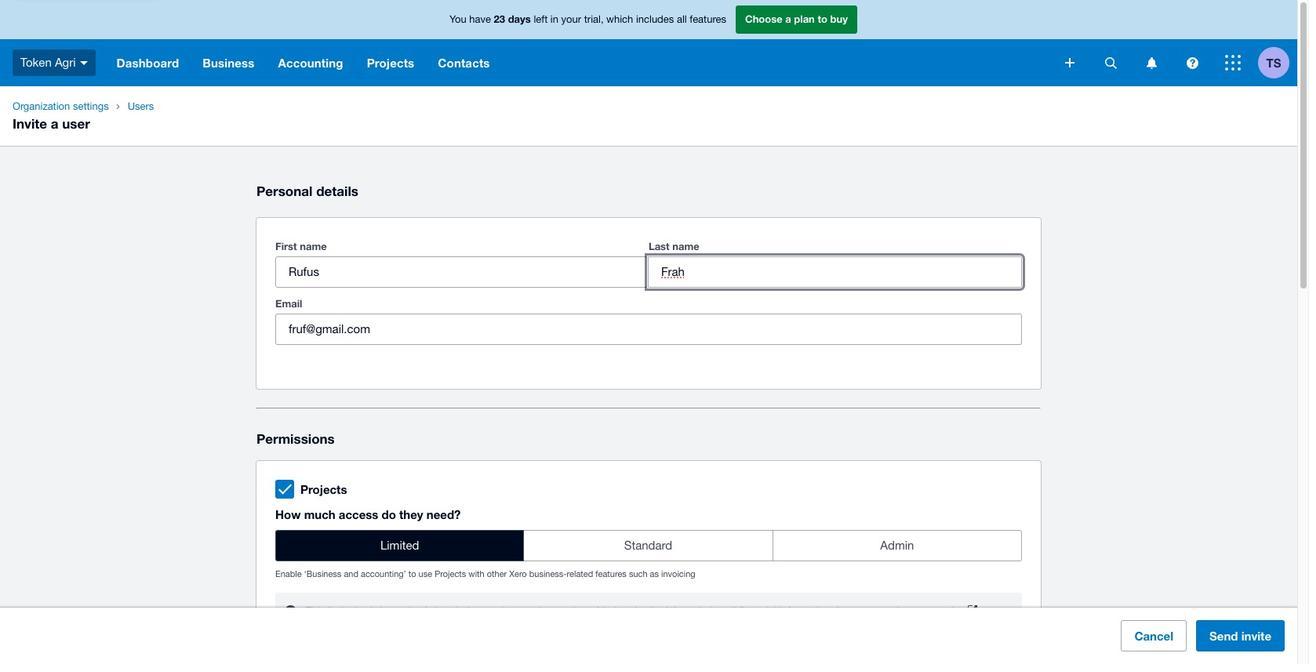 Task type: locate. For each thing, give the bounding box(es) containing it.
ts
[[1267, 55, 1281, 69]]

First name field
[[276, 257, 648, 287]]

1 horizontal spatial name
[[672, 240, 699, 253]]

limited
[[380, 539, 419, 552]]

name right last
[[672, 240, 699, 253]]

cancel
[[1135, 629, 1174, 643]]

0 vertical spatial all
[[677, 14, 687, 25]]

permissions
[[257, 431, 335, 447]]

1 horizontal spatial all
[[726, 606, 736, 617]]

features inside you have 23 days left in your trial, which includes all features
[[690, 14, 726, 25]]

and
[[344, 570, 358, 579], [620, 606, 637, 617]]

1 vertical spatial projects
[[300, 483, 347, 497]]

option group
[[275, 530, 1022, 562]]

they
[[399, 508, 423, 522]]

have
[[469, 14, 491, 25]]

all right includes on the top of page
[[677, 14, 687, 25]]

users link
[[121, 99, 160, 115]]

as
[[650, 570, 659, 579]]

0 vertical spatial a
[[785, 13, 791, 25]]

svg image
[[1225, 55, 1241, 71], [1105, 57, 1117, 69], [1146, 57, 1157, 69], [1186, 57, 1198, 69], [1065, 58, 1075, 67], [80, 61, 88, 65]]

buy
[[830, 13, 848, 25]]

1 horizontal spatial a
[[785, 13, 791, 25]]

0 horizontal spatial name
[[300, 240, 327, 253]]

1 horizontal spatial user
[[920, 606, 940, 617]]

to
[[818, 13, 828, 25], [408, 570, 416, 579]]

access
[[339, 508, 378, 522]]

choose
[[745, 13, 783, 25]]

a
[[785, 13, 791, 25], [51, 115, 58, 132]]

projects left contacts dropdown button on the top
[[367, 56, 414, 70]]

a down organization settings link
[[51, 115, 58, 132]]

ts button
[[1258, 39, 1297, 86]]

all
[[677, 14, 687, 25], [726, 606, 736, 617]]

banner
[[0, 0, 1297, 86]]

details
[[316, 183, 358, 199]]

2 vertical spatial projects
[[435, 570, 466, 579]]

0 vertical spatial features
[[690, 14, 726, 25]]

personal details
[[257, 183, 358, 199]]

0 vertical spatial user
[[62, 115, 90, 132]]

user
[[62, 115, 90, 132], [920, 606, 940, 617]]

learn more about user roles link
[[837, 603, 977, 621]]

organization settings link
[[6, 99, 115, 115]]

1 horizontal spatial features
[[690, 14, 726, 25]]

this
[[306, 606, 325, 617]]

1 vertical spatial features
[[596, 570, 627, 579]]

business-
[[529, 570, 567, 579]]

a for choose
[[785, 13, 791, 25]]

all left 'financial'
[[726, 606, 736, 617]]

user down settings
[[62, 115, 90, 132]]

projects up much
[[300, 483, 347, 497]]

0 horizontal spatial features
[[596, 570, 627, 579]]

use
[[419, 570, 432, 579]]

token agri button
[[0, 39, 105, 86]]

only
[[414, 606, 433, 617]]

features left the "such"
[[596, 570, 627, 579]]

standard
[[624, 539, 672, 552]]

business button
[[191, 39, 266, 86]]

name for last name
[[672, 240, 699, 253]]

token
[[20, 55, 52, 69]]

0 vertical spatial to
[[818, 13, 828, 25]]

projects inside dropdown button
[[367, 56, 414, 70]]

plan
[[794, 13, 815, 25]]

1 horizontal spatial projects
[[367, 56, 414, 70]]

can
[[554, 606, 571, 617]]

projects right use
[[435, 570, 466, 579]]

0 vertical spatial projects
[[367, 56, 414, 70]]

1 vertical spatial a
[[51, 115, 58, 132]]

and right added
[[620, 606, 637, 617]]

your
[[561, 14, 581, 25]]

name
[[300, 240, 327, 253], [672, 240, 699, 253]]

dashboard
[[117, 56, 179, 70]]

is
[[380, 606, 388, 617]]

you have 23 days left in your trial, which includes all features
[[450, 13, 726, 25]]

accounting button
[[266, 39, 355, 86]]

1 vertical spatial and
[[620, 606, 637, 617]]

choose a plan to buy
[[745, 13, 848, 25]]

it
[[674, 606, 680, 617]]

1 name from the left
[[300, 240, 327, 253]]

which
[[606, 14, 633, 25]]

0 horizontal spatial and
[[344, 570, 358, 579]]

Email email field
[[276, 315, 1021, 344]]

user left roles
[[920, 606, 940, 617]]

features
[[690, 14, 726, 25], [596, 570, 627, 579]]

and right 'business on the bottom of the page
[[344, 570, 358, 579]]

organization
[[13, 100, 70, 112]]

learn
[[837, 606, 862, 617]]

last
[[649, 240, 670, 253]]

projects button
[[355, 39, 426, 86]]

a left "plan"
[[785, 13, 791, 25]]

group
[[275, 237, 1022, 288]]

first name
[[275, 240, 327, 253]]

0 horizontal spatial all
[[677, 14, 687, 25]]

invoicing
[[661, 570, 696, 579]]

excludes
[[683, 606, 723, 617]]

2 name from the left
[[672, 240, 699, 253]]

how
[[275, 508, 301, 522]]

related
[[567, 570, 593, 579]]

features right includes on the top of page
[[690, 14, 726, 25]]

Last name field
[[649, 257, 1021, 287]]

0 horizontal spatial to
[[408, 570, 416, 579]]

token agri
[[20, 55, 76, 69]]

0 horizontal spatial a
[[51, 115, 58, 132]]

left
[[534, 14, 548, 25]]

to left buy
[[818, 13, 828, 25]]

information.
[[779, 606, 834, 617]]

projects
[[367, 56, 414, 70], [300, 483, 347, 497], [435, 570, 466, 579]]

much
[[304, 508, 335, 522]]

you
[[450, 14, 467, 25]]

a for invite
[[51, 115, 58, 132]]

to left use
[[408, 570, 416, 579]]

name right the first
[[300, 240, 327, 253]]



Task type: describe. For each thing, give the bounding box(es) containing it.
enable
[[275, 570, 302, 579]]

be
[[573, 606, 585, 617]]

group containing first name
[[275, 237, 1022, 288]]

'business
[[304, 570, 342, 579]]

all inside you have 23 days left in your trial, which includes all features
[[677, 14, 687, 25]]

about
[[891, 606, 918, 617]]

with
[[469, 570, 485, 579]]

their
[[453, 606, 473, 617]]

admin
[[880, 539, 914, 552]]

option group containing limited
[[275, 530, 1022, 562]]

invite
[[1242, 629, 1272, 643]]

entries
[[521, 606, 551, 617]]

in
[[551, 14, 559, 25]]

accounting
[[278, 56, 343, 70]]

0 horizontal spatial projects
[[300, 483, 347, 497]]

invite a user
[[13, 115, 90, 132]]

how much access do they need?
[[275, 508, 461, 522]]

other
[[487, 570, 507, 579]]

send invite
[[1210, 629, 1272, 643]]

1 horizontal spatial to
[[818, 13, 828, 25]]

name for first name
[[300, 240, 327, 253]]

days
[[508, 13, 531, 25]]

contacts
[[438, 56, 490, 70]]

users
[[128, 100, 154, 112]]

1 vertical spatial user
[[920, 606, 940, 617]]

read
[[391, 606, 411, 617]]

send invite button
[[1196, 621, 1285, 652]]

1 horizontal spatial and
[[620, 606, 637, 617]]

2 horizontal spatial projects
[[435, 570, 466, 579]]

agri
[[55, 55, 76, 69]]

1 vertical spatial all
[[726, 606, 736, 617]]

includes
[[636, 14, 674, 25]]

accounting'
[[361, 570, 406, 579]]

last name
[[649, 240, 699, 253]]

time
[[498, 606, 518, 617]]

svg image inside token agri popup button
[[80, 61, 88, 65]]

0 horizontal spatial user
[[62, 115, 90, 132]]

business
[[203, 56, 255, 70]]

edited.
[[640, 606, 671, 617]]

role
[[361, 606, 378, 617]]

send
[[1210, 629, 1238, 643]]

first
[[275, 240, 297, 253]]

enable 'business and accounting' to use projects with other xero business-related features such as invoicing
[[275, 570, 696, 579]]

contacts button
[[426, 39, 502, 86]]

added
[[588, 606, 617, 617]]

need?
[[427, 508, 461, 522]]

dashboard link
[[105, 39, 191, 86]]

settings
[[73, 100, 109, 112]]

but
[[435, 606, 450, 617]]

banner containing ts
[[0, 0, 1297, 86]]

1 vertical spatial to
[[408, 570, 416, 579]]

cancel button
[[1121, 621, 1187, 652]]

financial
[[739, 606, 777, 617]]

such
[[629, 570, 648, 579]]

limited
[[328, 606, 358, 617]]

more
[[865, 606, 889, 617]]

roles
[[943, 606, 965, 617]]

trial,
[[584, 14, 604, 25]]

personal
[[257, 183, 313, 199]]

email
[[275, 297, 302, 310]]

do
[[382, 508, 396, 522]]

this limited role is read only but their own time entries can be added and edited. it excludes all financial information. learn more about user roles
[[306, 606, 965, 617]]

invite
[[13, 115, 47, 132]]

0 vertical spatial and
[[344, 570, 358, 579]]

xero
[[509, 570, 527, 579]]

own
[[476, 606, 495, 617]]

organization settings
[[13, 100, 109, 112]]

23
[[494, 13, 505, 25]]



Task type: vqa. For each thing, say whether or not it's contained in the screenshot.
"TS" popup button
yes



